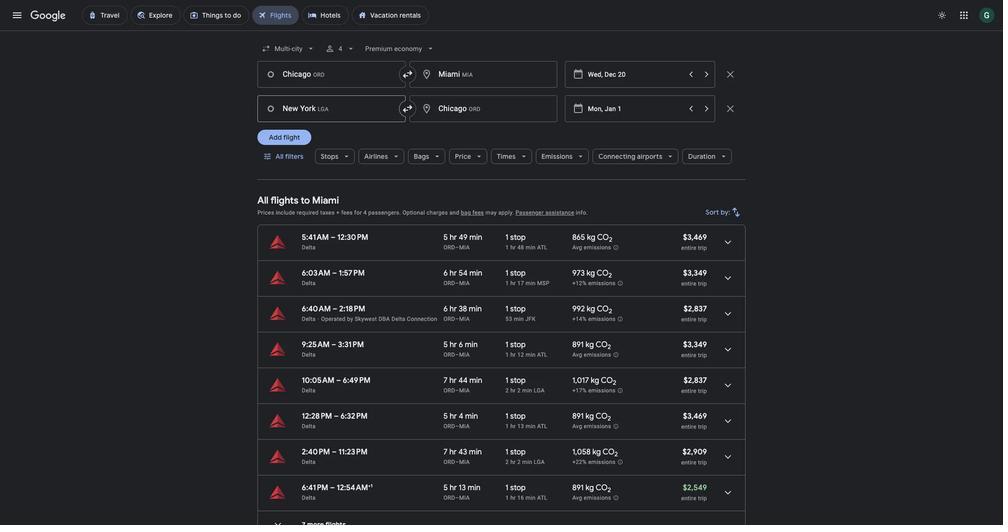Task type: describe. For each thing, give the bounding box(es) containing it.
entire for 6 hr 38 min
[[682, 316, 697, 323]]

bag fees button
[[461, 209, 484, 216]]

remove flight from new york to chicago on mon, jan 1 image
[[725, 103, 736, 114]]

min inside 7 hr 43 min ord – mia
[[469, 447, 482, 457]]

1 down 1 stop 1 hr 13 min atl
[[506, 447, 509, 457]]

avg emissions for 5 hr 49 min
[[573, 244, 611, 251]]

– up "operated"
[[333, 304, 338, 314]]

stop for 5 hr 13 min
[[511, 483, 526, 493]]

connecting airports
[[599, 152, 663, 161]]

price button
[[449, 145, 488, 168]]

kg for 5 hr 49 min
[[587, 233, 596, 242]]

delta down 6:40 am
[[302, 316, 316, 322]]

5 hr 13 min ord – mia
[[444, 483, 481, 501]]

emissions for 7 hr 43 min
[[589, 459, 616, 466]]

2 inside 865 kg co 2
[[609, 236, 613, 244]]

min inside 5 hr 49 min ord – mia
[[470, 233, 482, 242]]

2 up 1 stop 1 hr 13 min atl
[[518, 387, 521, 394]]

trip for 5 hr 49 min
[[698, 245, 707, 251]]

flight details. leaves o'hare international airport at 6:41 pm on wednesday, december 20 and arrives at miami international airport at 12:54 am on thursday, december 21. image
[[717, 481, 740, 504]]

delta for 5:41 am
[[302, 244, 316, 251]]

– inside 7 hr 44 min ord – mia
[[455, 387, 459, 394]]

leaves o'hare international airport at 6:40 am on wednesday, december 20 and arrives at miami international airport at 2:18 pm on wednesday, december 20. element
[[302, 304, 365, 314]]

+22%
[[573, 459, 587, 466]]

1 vertical spatial 4
[[364, 209, 367, 216]]

4 button
[[322, 37, 360, 60]]

2837 US dollars text field
[[684, 304, 707, 314]]

flight details. leaves o'hare international airport at 6:40 am on wednesday, december 20 and arrives at miami international airport at 2:18 pm on wednesday, december 20. image
[[717, 302, 740, 325]]

co for 5 hr 49 min
[[597, 233, 609, 242]]

stop for 7 hr 43 min
[[511, 447, 526, 457]]

1 fees from the left
[[341, 209, 353, 216]]

992
[[573, 304, 585, 314]]

1 left 16
[[506, 495, 509, 501]]

Departure time: 6:41 PM. text field
[[302, 483, 328, 493]]

hr inside "5 hr 6 min ord – mia"
[[450, 340, 457, 350]]

bags
[[414, 152, 429, 161]]

add flight button
[[258, 130, 312, 145]]

2 fees from the left
[[473, 209, 484, 216]]

min inside the 1 stop 53 min jfk
[[514, 316, 524, 322]]

5 for 5 hr 6 min
[[444, 340, 448, 350]]

$3,469 for 891
[[683, 412, 707, 421]]

4 inside popup button
[[339, 45, 343, 52]]

charges
[[427, 209, 448, 216]]

leaves o'hare international airport at 6:03 am on wednesday, december 20 and arrives at miami international airport at 1:57 pm on wednesday, december 20. element
[[302, 269, 365, 278]]

leaves o'hare international airport at 2:40 pm on wednesday, december 20 and arrives at miami international airport at 11:23 pm on wednesday, december 20. element
[[302, 447, 368, 457]]

2 inside 992 kg co 2
[[609, 307, 612, 315]]

min inside '6 hr 54 min ord – mia'
[[470, 269, 482, 278]]

12:30 pm
[[337, 233, 368, 242]]

– inside 5 hr 4 min ord – mia
[[455, 423, 459, 430]]

main menu image
[[11, 10, 23, 21]]

hr inside 1 stop 1 hr 12 min atl
[[511, 352, 516, 358]]

992 kg co 2
[[573, 304, 612, 315]]

min inside "5 hr 6 min ord – mia"
[[465, 340, 478, 350]]

stop for 7 hr 44 min
[[511, 376, 526, 385]]

+22% emissions
[[573, 459, 616, 466]]

operated
[[321, 316, 346, 322]]

trip for 6 hr 54 min
[[698, 280, 707, 287]]

layover (1 of 1) is a 1 hr 17 min layover at minneapolis–saint paul international airport in minneapolis. element
[[506, 279, 568, 287]]

all flights to miami
[[258, 195, 339, 207]]

hr inside 6 hr 38 min ord – mia
[[450, 304, 457, 314]]

miami
[[312, 195, 339, 207]]

1 inside 6:41 pm – 12:54 am + 1
[[371, 483, 373, 489]]

12:28 pm
[[302, 412, 332, 421]]

hr inside 7 hr 43 min ord – mia
[[450, 447, 457, 457]]

passenger assistance button
[[516, 209, 575, 216]]

7 hr 43 min ord – mia
[[444, 447, 482, 466]]

taxes
[[320, 209, 335, 216]]

ord for 5 hr 6 min
[[444, 352, 455, 358]]

– inside 5:41 am – 12:30 pm delta
[[331, 233, 336, 242]]

5 hr 6 min ord – mia
[[444, 340, 478, 358]]

dba
[[379, 316, 390, 322]]

6:32 pm
[[341, 412, 368, 421]]

Arrival time: 1:57 PM. text field
[[339, 269, 365, 278]]

operated by skywest dba delta connection
[[321, 316, 438, 322]]

entire for 7 hr 43 min
[[682, 459, 697, 466]]

atl for 5 hr 4 min
[[537, 423, 548, 430]]

3349 US dollars text field
[[683, 269, 707, 278]]

airlines button
[[359, 145, 405, 168]]

Arrival time: 12:30 PM. text field
[[337, 233, 368, 242]]

atl for 5 hr 13 min
[[537, 495, 548, 501]]

hr inside the 1 stop 1 hr 48 min atl
[[511, 244, 516, 251]]

avg for 5 hr 49 min
[[573, 244, 583, 251]]

12:54 am
[[337, 483, 368, 493]]

1 stop flight. element for 7 hr 44 min
[[506, 376, 526, 387]]

leaves o'hare international airport at 12:28 pm on wednesday, december 20 and arrives at miami international airport at 6:32 pm on wednesday, december 20. element
[[302, 412, 368, 421]]

ord for 5 hr 49 min
[[444, 244, 455, 251]]

1 up the layover (1 of 1) is a 1 hr 16 min layover at hartsfield-jackson atlanta international airport in atlanta. element
[[506, 483, 509, 493]]

891 for 5 hr 6 min
[[573, 340, 584, 350]]

6 inside "5 hr 6 min ord – mia"
[[459, 340, 463, 350]]

connection
[[407, 316, 438, 322]]

delta for 2:40 pm
[[302, 459, 316, 466]]

5 hr 49 min ord – mia
[[444, 233, 482, 251]]

remove flight from chicago to miami on wed, dec 20 image
[[725, 69, 736, 80]]

2 inside 1,058 kg co 2
[[615, 450, 618, 458]]

flight details. leaves o'hare international airport at 10:05 am on wednesday, december 20 and arrives at miami international airport at 6:49 pm on wednesday, december 20. image
[[717, 374, 740, 397]]

– inside 7 hr 43 min ord – mia
[[455, 459, 459, 466]]

flight details. leaves o'hare international airport at 5:41 am on wednesday, december 20 and arrives at miami international airport at 12:30 pm on wednesday, december 20. image
[[717, 231, 740, 254]]

duration button
[[683, 145, 732, 168]]

7 for 7 hr 43 min
[[444, 447, 448, 457]]

7 for 7 hr 44 min
[[444, 376, 448, 385]]

layover (1 of 1) is a 1 hr 16 min layover at hartsfield-jackson atlanta international airport in atlanta. element
[[506, 494, 568, 502]]

2549 US dollars text field
[[683, 483, 707, 493]]

required
[[297, 209, 319, 216]]

ord for 5 hr 4 min
[[444, 423, 455, 430]]

+12%
[[573, 280, 587, 287]]

– inside '6 hr 54 min ord – mia'
[[455, 280, 459, 287]]

avg emissions for 5 hr 6 min
[[573, 352, 611, 358]]

– inside 5 hr 13 min ord – mia
[[455, 495, 459, 501]]

times
[[497, 152, 516, 161]]

hr inside 5 hr 4 min ord – mia
[[450, 412, 457, 421]]

layover (1 of 1) is a 1 hr 48 min layover at hartsfield-jackson atlanta international airport in atlanta. element
[[506, 244, 568, 251]]

6:41 pm
[[302, 483, 328, 493]]

entire for 5 hr 13 min
[[682, 495, 697, 502]]

1 left 17
[[506, 280, 509, 287]]

1 stop flight. element for 7 hr 43 min
[[506, 447, 526, 458]]

1 down apply.
[[506, 233, 509, 242]]

delta down 6:41 pm
[[302, 495, 316, 501]]

38
[[459, 304, 467, 314]]

avg for 5 hr 13 min
[[573, 495, 583, 501]]

min inside '1 stop 1 hr 16 min atl'
[[526, 495, 536, 501]]

$2,909 entire trip
[[682, 447, 707, 466]]

2 down total duration 7 hr 44 min. element
[[506, 387, 509, 394]]

Departure time: 5:41 AM. text field
[[302, 233, 329, 242]]

1 up layover (1 of 1) is a 1 hr 13 min layover at hartsfield-jackson atlanta international airport in atlanta. element
[[506, 412, 509, 421]]

ord for 6 hr 54 min
[[444, 280, 455, 287]]

layover (1 of 1) is a 1 hr 12 min layover at hartsfield-jackson atlanta international airport in atlanta. element
[[506, 351, 568, 359]]

5 hr 4 min ord – mia
[[444, 412, 478, 430]]

mia for 38
[[459, 316, 470, 322]]

1 left 48
[[506, 244, 509, 251]]

1:57 pm
[[339, 269, 365, 278]]

1,017 kg co 2
[[573, 376, 617, 387]]

7 hr 44 min ord – mia
[[444, 376, 482, 394]]

min inside 1 stop 1 hr 13 min atl
[[526, 423, 536, 430]]

swap origin and destination. image for remove flight from new york to chicago on mon, jan 1 icon departure text box
[[402, 103, 413, 114]]

all for all filters
[[276, 152, 284, 161]]

1 up layover (1 of 1) is a 1 hr 17 min layover at minneapolis–saint paul international airport in minneapolis. element
[[506, 269, 509, 278]]

0 vertical spatial +
[[336, 209, 340, 216]]

kg for 5 hr 6 min
[[586, 340, 594, 350]]

stops button
[[315, 145, 355, 168]]

none search field containing add flight
[[258, 37, 746, 180]]

9:25 am
[[302, 340, 330, 350]]

12:28 pm – 6:32 pm delta
[[302, 412, 368, 430]]

hr inside the 1 stop 1 hr 17 min msp
[[511, 280, 516, 287]]

min inside the 1 stop 1 hr 17 min msp
[[526, 280, 536, 287]]

kg for 5 hr 13 min
[[586, 483, 594, 493]]

flight details. leaves o'hare international airport at 6:03 am on wednesday, december 20 and arrives at miami international airport at 1:57 pm on wednesday, december 20. image
[[717, 267, 740, 290]]

2 down +17% emissions
[[608, 415, 611, 423]]

973
[[573, 269, 585, 278]]

+12% emissions
[[573, 280, 616, 287]]

emissions button
[[536, 145, 589, 168]]

53
[[506, 316, 512, 322]]

prices
[[258, 209, 274, 216]]

2 inside 973 kg co 2
[[609, 271, 612, 280]]

+ inside 6:41 pm – 12:54 am + 1
[[368, 483, 371, 489]]

flight details. leaves o'hare international airport at 9:25 am on wednesday, december 20 and arrives at miami international airport at 3:31 pm on wednesday, december 20. image
[[717, 338, 740, 361]]

$3,469 for 865
[[683, 233, 707, 242]]

12
[[518, 352, 524, 358]]

mia for 44
[[459, 387, 470, 394]]

hr inside 5 hr 49 min ord – mia
[[450, 233, 457, 242]]

atl for 5 hr 6 min
[[537, 352, 548, 358]]

891 kg co 2 for $3,469
[[573, 412, 611, 423]]

1 left 12
[[506, 352, 509, 358]]

stop for 5 hr 4 min
[[511, 412, 526, 421]]

emissions for 6 hr 54 min
[[589, 280, 616, 287]]

Departure time: 9:25 AM. text field
[[302, 340, 330, 350]]

1 stop 2 hr 2 min lga for 7 hr 44 min
[[506, 376, 545, 394]]

delta for 10:05 am
[[302, 387, 316, 394]]

2 inside the '1,017 kg co 2'
[[613, 379, 617, 387]]

6:03 am – 1:57 pm delta
[[302, 269, 365, 287]]

may
[[486, 209, 497, 216]]

prices include required taxes + fees for 4 passengers. optional charges and bag fees may apply. passenger assistance
[[258, 209, 575, 216]]

co for 6 hr 38 min
[[597, 304, 609, 314]]

$3,349 for 891
[[683, 340, 707, 350]]

emissions for 5 hr 6 min
[[584, 352, 611, 358]]

Arrival time: 12:54 AM on  Thursday, December 21. text field
[[337, 483, 373, 493]]

5 for 5 hr 49 min
[[444, 233, 448, 242]]

by:
[[721, 208, 731, 217]]

13 inside 1 stop 1 hr 13 min atl
[[518, 423, 524, 430]]

1 down 53 at the bottom right of page
[[506, 340, 509, 350]]

all for all flights to miami
[[258, 195, 269, 207]]

kg for 5 hr 4 min
[[586, 412, 594, 421]]

5 for 5 hr 13 min
[[444, 483, 448, 493]]

entire for 5 hr 4 min
[[682, 424, 697, 430]]

891 kg co 2 for $3,349
[[573, 340, 611, 351]]

passengers.
[[368, 209, 401, 216]]

hr inside 5 hr 13 min ord – mia
[[450, 483, 457, 493]]

1 inside the 1 stop 53 min jfk
[[506, 304, 509, 314]]

leaves o'hare international airport at 9:25 am on wednesday, december 20 and arrives at miami international airport at 3:31 pm on wednesday, december 20. element
[[302, 340, 364, 350]]

total duration 6 hr 38 min. element
[[444, 304, 506, 315]]

6:40 am
[[302, 304, 331, 314]]

2 up '1 stop 1 hr 16 min atl'
[[518, 459, 521, 466]]

entire for 5 hr 49 min
[[682, 245, 697, 251]]

emissions for 5 hr 49 min
[[584, 244, 611, 251]]

leaves o'hare international airport at 5:41 am on wednesday, december 20 and arrives at miami international airport at 12:30 pm on wednesday, december 20. element
[[302, 233, 368, 242]]

add flight
[[269, 133, 300, 142]]

– inside 6 hr 38 min ord – mia
[[455, 316, 459, 322]]

airlines
[[364, 152, 388, 161]]

hr inside '1 stop 1 hr 16 min atl'
[[511, 495, 516, 501]]

total duration 5 hr 6 min. element
[[444, 340, 506, 351]]

– inside 2:40 pm – 11:23 pm delta
[[332, 447, 337, 457]]

865
[[573, 233, 585, 242]]

kg for 7 hr 44 min
[[591, 376, 600, 385]]

and
[[450, 209, 460, 216]]

6:49 pm
[[343, 376, 371, 385]]

2 down +14% emissions
[[608, 343, 611, 351]]

trip for 5 hr 4 min
[[698, 424, 707, 430]]

filters
[[285, 152, 304, 161]]

flight details. leaves o'hare international airport at 2:40 pm on wednesday, december 20 and arrives at miami international airport at 11:23 pm on wednesday, december 20. image
[[717, 445, 740, 468]]

865 kg co 2
[[573, 233, 613, 244]]

$2,837 entire trip for 992
[[682, 304, 707, 323]]

total duration 5 hr 4 min. element
[[444, 412, 506, 423]]

– inside "9:25 am – 3:31 pm delta"
[[332, 340, 336, 350]]



Task type: locate. For each thing, give the bounding box(es) containing it.
2 7 from the top
[[444, 447, 448, 457]]

stop inside 1 stop 1 hr 13 min atl
[[511, 412, 526, 421]]

emissions for 5 hr 13 min
[[584, 495, 611, 501]]

2 $2,837 from the top
[[684, 376, 707, 385]]

by
[[347, 316, 353, 322]]

ord down total duration 5 hr 13 min. element
[[444, 495, 455, 501]]

4 atl from the top
[[537, 495, 548, 501]]

ord inside 7 hr 43 min ord – mia
[[444, 459, 455, 466]]

1 stop flight. element for 5 hr 6 min
[[506, 340, 526, 351]]

stop down layover (1 of 1) is a 1 hr 13 min layover at hartsfield-jackson atlanta international airport in atlanta. element
[[511, 447, 526, 457]]

trip for 7 hr 43 min
[[698, 459, 707, 466]]

0 horizontal spatial 4
[[339, 45, 343, 52]]

co for 6 hr 54 min
[[597, 269, 609, 278]]

– down total duration 5 hr 13 min. element
[[455, 495, 459, 501]]

$3,469 down sort
[[683, 233, 707, 242]]

6:41 pm – 12:54 am + 1
[[302, 483, 373, 493]]

co for 5 hr 4 min
[[596, 412, 608, 421]]

2 atl from the top
[[537, 352, 548, 358]]

0 vertical spatial 891 kg co 2
[[573, 340, 611, 351]]

1 ord from the top
[[444, 244, 455, 251]]

emissions for 6 hr 38 min
[[589, 316, 616, 323]]

$2,837 entire trip up 3469 us dollars text field
[[682, 376, 707, 394]]

891 for 5 hr 4 min
[[573, 412, 584, 421]]

avg
[[573, 244, 583, 251], [573, 352, 583, 358], [573, 423, 583, 430], [573, 495, 583, 501]]

None field
[[258, 40, 320, 57], [362, 40, 440, 57], [258, 40, 320, 57], [362, 40, 440, 57]]

stop inside '1 stop 1 hr 16 min atl'
[[511, 483, 526, 493]]

0 vertical spatial swap origin and destination. image
[[402, 69, 413, 80]]

2 vertical spatial 4
[[459, 412, 464, 421]]

trip inside '$2,549 entire trip'
[[698, 495, 707, 502]]

change appearance image
[[931, 4, 954, 27]]

kg down +22% emissions
[[586, 483, 594, 493]]

– left arrival time: 6:49 pm. text field
[[336, 376, 341, 385]]

Departure time: 2:40 PM. text field
[[302, 447, 330, 457]]

ord down "total duration 5 hr 6 min." element
[[444, 352, 455, 358]]

4 1 stop flight. element from the top
[[506, 340, 526, 351]]

3349 US dollars text field
[[683, 340, 707, 350]]

ord inside 5 hr 49 min ord – mia
[[444, 244, 455, 251]]

emissions for 5 hr 4 min
[[584, 423, 611, 430]]

1 entire from the top
[[682, 245, 697, 251]]

– inside 10:05 am – 6:49 pm delta
[[336, 376, 341, 385]]

atl inside '1 stop 1 hr 16 min atl'
[[537, 495, 548, 501]]

891 for 5 hr 13 min
[[573, 483, 584, 493]]

mia down 54
[[459, 280, 470, 287]]

stop up 48
[[511, 233, 526, 242]]

2 trip from the top
[[698, 280, 707, 287]]

3 ord from the top
[[444, 316, 455, 322]]

5:41 am – 12:30 pm delta
[[302, 233, 368, 251]]

$3,469 entire trip up 3349 us dollars text field at bottom right
[[682, 233, 707, 251]]

1 vertical spatial swap origin and destination. image
[[402, 103, 413, 114]]

0 vertical spatial $2,837 entire trip
[[682, 304, 707, 323]]

4 avg from the top
[[573, 495, 583, 501]]

co up +14% emissions
[[597, 304, 609, 314]]

$3,349 left flight details. leaves o'hare international airport at 6:03 am on wednesday, december 20 and arrives at miami international airport at 1:57 pm on wednesday, december 20. image
[[683, 269, 707, 278]]

kg for 6 hr 54 min
[[587, 269, 595, 278]]

emissions up the '1,017 kg co 2'
[[584, 352, 611, 358]]

emissions
[[584, 244, 611, 251], [589, 280, 616, 287], [589, 316, 616, 323], [584, 352, 611, 358], [589, 387, 616, 394], [584, 423, 611, 430], [589, 459, 616, 466], [584, 495, 611, 501]]

1 vertical spatial $3,469 entire trip
[[682, 412, 707, 430]]

0 vertical spatial $3,349 entire trip
[[682, 269, 707, 287]]

atl inside 1 stop 1 hr 13 min atl
[[537, 423, 548, 430]]

all left filters
[[276, 152, 284, 161]]

6:40 am – 2:18 pm
[[302, 304, 365, 314]]

3 trip from the top
[[698, 316, 707, 323]]

6 mia from the top
[[459, 423, 470, 430]]

stops
[[321, 152, 339, 161]]

emissions down +22% emissions
[[584, 495, 611, 501]]

7
[[444, 376, 448, 385], [444, 447, 448, 457]]

trip down 3349 us dollars text field at bottom right
[[698, 280, 707, 287]]

3 atl from the top
[[537, 423, 548, 430]]

7 1 stop flight. element from the top
[[506, 447, 526, 458]]

891
[[573, 340, 584, 350], [573, 412, 584, 421], [573, 483, 584, 493]]

2:18 pm
[[339, 304, 365, 314]]

5 down 6 hr 38 min ord – mia
[[444, 340, 448, 350]]

2 891 kg co 2 from the top
[[573, 412, 611, 423]]

6 down 6 hr 38 min ord – mia
[[459, 340, 463, 350]]

entire for 5 hr 6 min
[[682, 352, 697, 359]]

891 kg co 2 down +14% emissions
[[573, 340, 611, 351]]

trip down $3,349 text field
[[698, 352, 707, 359]]

3 1 stop flight. element from the top
[[506, 304, 526, 315]]

6 ord from the top
[[444, 423, 455, 430]]

2 $3,469 from the top
[[683, 412, 707, 421]]

connecting
[[599, 152, 636, 161]]

6 left 54
[[444, 269, 448, 278]]

delta for 9:25 am
[[302, 352, 316, 358]]

1 trip from the top
[[698, 245, 707, 251]]

1 $3,349 entire trip from the top
[[682, 269, 707, 287]]

$2,837 for 1,017
[[684, 376, 707, 385]]

3469 US dollars text field
[[683, 412, 707, 421]]

10:05 am
[[302, 376, 335, 385]]

avg for 5 hr 4 min
[[573, 423, 583, 430]]

total duration 5 hr 49 min. element
[[444, 233, 506, 244]]

1 stop 1 hr 13 min atl
[[506, 412, 548, 430]]

entire
[[682, 245, 697, 251], [682, 280, 697, 287], [682, 316, 697, 323], [682, 352, 697, 359], [682, 388, 697, 394], [682, 424, 697, 430], [682, 459, 697, 466], [682, 495, 697, 502]]

entire down $2,549 text field
[[682, 495, 697, 502]]

avg emissions
[[573, 244, 611, 251], [573, 352, 611, 358], [573, 423, 611, 430], [573, 495, 611, 501]]

1 stop flight. element for 6 hr 54 min
[[506, 269, 526, 279]]

0 horizontal spatial 13
[[459, 483, 466, 493]]

2 stop from the top
[[511, 269, 526, 278]]

jfk
[[526, 316, 536, 322]]

$2,837 entire trip
[[682, 304, 707, 323], [682, 376, 707, 394]]

mia down 49
[[459, 244, 470, 251]]

– inside "5 hr 6 min ord – mia"
[[455, 352, 459, 358]]

optional
[[403, 209, 425, 216]]

2 5 from the top
[[444, 340, 448, 350]]

1 7 from the top
[[444, 376, 448, 385]]

ord for 7 hr 44 min
[[444, 387, 455, 394]]

min inside 5 hr 13 min ord – mia
[[468, 483, 481, 493]]

trip down the "$2,909"
[[698, 459, 707, 466]]

6 for 6 hr 54 min
[[444, 269, 448, 278]]

avg emissions down +22% emissions
[[573, 495, 611, 501]]

2:40 pm
[[302, 447, 330, 457]]

hr inside 1 stop 1 hr 13 min atl
[[511, 423, 516, 430]]

None text field
[[258, 95, 406, 122], [410, 95, 558, 122], [258, 95, 406, 122], [410, 95, 558, 122]]

1 stop flight. element for 5 hr 4 min
[[506, 412, 526, 423]]

atl inside the 1 stop 1 hr 48 min atl
[[537, 244, 548, 251]]

hr inside 7 hr 44 min ord – mia
[[450, 376, 457, 385]]

1 vertical spatial all
[[258, 195, 269, 207]]

min inside the 1 stop 1 hr 48 min atl
[[526, 244, 536, 251]]

8 ord from the top
[[444, 495, 455, 501]]

$3,349 left flight details. leaves o'hare international airport at 9:25 am on wednesday, december 20 and arrives at miami international airport at 3:31 pm on wednesday, december 20. "icon"
[[683, 340, 707, 350]]

1 atl from the top
[[537, 244, 548, 251]]

mia for 6
[[459, 352, 470, 358]]

4 mia from the top
[[459, 352, 470, 358]]

13 inside 5 hr 13 min ord – mia
[[459, 483, 466, 493]]

5
[[444, 233, 448, 242], [444, 340, 448, 350], [444, 412, 448, 421], [444, 483, 448, 493]]

$2,837
[[684, 304, 707, 314], [684, 376, 707, 385]]

5 inside 5 hr 13 min ord – mia
[[444, 483, 448, 493]]

delta inside 10:05 am – 6:49 pm delta
[[302, 387, 316, 394]]

2 avg emissions from the top
[[573, 352, 611, 358]]

avg emissions for 5 hr 13 min
[[573, 495, 611, 501]]

co for 5 hr 13 min
[[596, 483, 608, 493]]

kg up +14% emissions
[[587, 304, 595, 314]]

2 1 stop flight. element from the top
[[506, 269, 526, 279]]

2 ord from the top
[[444, 280, 455, 287]]

5 inside 5 hr 4 min ord – mia
[[444, 412, 448, 421]]

delta
[[302, 244, 316, 251], [302, 280, 316, 287], [302, 316, 316, 322], [392, 316, 406, 322], [302, 352, 316, 358], [302, 387, 316, 394], [302, 423, 316, 430], [302, 459, 316, 466], [302, 495, 316, 501]]

1 layover (1 of 1) is a 2 hr 2 min layover at laguardia airport in new york. element from the top
[[506, 387, 568, 394]]

5 for 5 hr 4 min
[[444, 412, 448, 421]]

stop inside 1 stop 1 hr 12 min atl
[[511, 340, 526, 350]]

to
[[301, 195, 310, 207]]

times button
[[491, 145, 532, 168]]

kg up +22% emissions
[[593, 447, 601, 457]]

2 vertical spatial 891
[[573, 483, 584, 493]]

1 $2,837 from the top
[[684, 304, 707, 314]]

0 vertical spatial 13
[[518, 423, 524, 430]]

3 mia from the top
[[459, 316, 470, 322]]

0 horizontal spatial +
[[336, 209, 340, 216]]

mia for 49
[[459, 244, 470, 251]]

mia inside 5 hr 4 min ord – mia
[[459, 423, 470, 430]]

mia inside 7 hr 43 min ord – mia
[[459, 459, 470, 466]]

1 vertical spatial $2,837 entire trip
[[682, 376, 707, 394]]

– inside 6:03 am – 1:57 pm delta
[[332, 269, 337, 278]]

6 entire from the top
[[682, 424, 697, 430]]

stop up 16
[[511, 483, 526, 493]]

0 vertical spatial lga
[[534, 387, 545, 394]]

1 down total duration 5 hr 4 min. element on the bottom of page
[[506, 423, 509, 430]]

bags button
[[408, 145, 446, 168]]

2 horizontal spatial 4
[[459, 412, 464, 421]]

swap origin and destination. image for remove flight from chicago to miami on wed, dec 20 icon's departure text box
[[402, 69, 413, 80]]

2 departure text field from the top
[[588, 96, 683, 122]]

delta down '10:05 am'
[[302, 387, 316, 394]]

sort
[[706, 208, 719, 217]]

1 up 53 at the bottom right of page
[[506, 304, 509, 314]]

5 inside "5 hr 6 min ord – mia"
[[444, 340, 448, 350]]

3 stop from the top
[[511, 304, 526, 314]]

1 stop from the top
[[511, 233, 526, 242]]

1 departure text field from the top
[[588, 62, 683, 87]]

total duration 5 hr 13 min. element
[[444, 483, 506, 494]]

1 stop flight. element for 6 hr 38 min
[[506, 304, 526, 315]]

7 entire from the top
[[682, 459, 697, 466]]

co right 865
[[597, 233, 609, 242]]

co up +22% emissions
[[603, 447, 615, 457]]

mia down total duration 5 hr 4 min. element on the bottom of page
[[459, 423, 470, 430]]

trip for 5 hr 13 min
[[698, 495, 707, 502]]

kg up +17% emissions
[[591, 376, 600, 385]]

– down 49
[[455, 244, 459, 251]]

8 stop from the top
[[511, 483, 526, 493]]

mia down 44
[[459, 387, 470, 394]]

min inside 6 hr 38 min ord – mia
[[469, 304, 482, 314]]

Departure time: 6:03 AM. text field
[[302, 269, 331, 278]]

stop up 53 at the bottom right of page
[[511, 304, 526, 314]]

2 1 stop 2 hr 2 min lga from the top
[[506, 447, 545, 466]]

Arrival time: 2:18 PM. text field
[[339, 304, 365, 314]]

1 stop 53 min jfk
[[506, 304, 536, 322]]

0 vertical spatial 6
[[444, 269, 448, 278]]

ord inside 5 hr 13 min ord – mia
[[444, 495, 455, 501]]

5 stop from the top
[[511, 376, 526, 385]]

kg for 7 hr 43 min
[[593, 447, 601, 457]]

trip for 5 hr 6 min
[[698, 352, 707, 359]]

2 mia from the top
[[459, 280, 470, 287]]

atl inside 1 stop 1 hr 12 min atl
[[537, 352, 548, 358]]

entire down $3,469 text field
[[682, 245, 697, 251]]

stop inside the 1 stop 1 hr 48 min atl
[[511, 233, 526, 242]]

4 entire from the top
[[682, 352, 697, 359]]

avg emissions for 5 hr 4 min
[[573, 423, 611, 430]]

1 vertical spatial $3,349
[[683, 340, 707, 350]]

1 vertical spatial lga
[[534, 459, 545, 466]]

layover (1 of 1) is a 1 hr 13 min layover at hartsfield-jackson atlanta international airport in atlanta. element
[[506, 423, 568, 430]]

16
[[518, 495, 524, 501]]

2 swap origin and destination. image from the top
[[402, 103, 413, 114]]

+17%
[[573, 387, 587, 394]]

4 avg emissions from the top
[[573, 495, 611, 501]]

mia for 43
[[459, 459, 470, 466]]

1,058
[[573, 447, 591, 457]]

1 swap origin and destination. image from the top
[[402, 69, 413, 80]]

8 1 stop flight. element from the top
[[506, 483, 526, 494]]

trip for 7 hr 44 min
[[698, 388, 707, 394]]

min inside 1 stop 1 hr 12 min atl
[[526, 352, 536, 358]]

891 down +22%
[[573, 483, 584, 493]]

delta down departure time: 2:40 pm. text box
[[302, 459, 316, 466]]

1 horizontal spatial +
[[368, 483, 371, 489]]

1 vertical spatial 6
[[444, 304, 448, 314]]

delta down 6:03 am on the left bottom of the page
[[302, 280, 316, 287]]

7 ord from the top
[[444, 459, 455, 466]]

leaves o'hare international airport at 10:05 am on wednesday, december 20 and arrives at miami international airport at 6:49 pm on wednesday, december 20. element
[[302, 376, 371, 385]]

1 vertical spatial $3,349 entire trip
[[682, 340, 707, 359]]

– left 6:32 pm
[[334, 412, 339, 421]]

kg inside 1,058 kg co 2
[[593, 447, 601, 457]]

ord for 7 hr 43 min
[[444, 459, 455, 466]]

1
[[506, 233, 509, 242], [506, 244, 509, 251], [506, 269, 509, 278], [506, 280, 509, 287], [506, 304, 509, 314], [506, 340, 509, 350], [506, 352, 509, 358], [506, 376, 509, 385], [506, 412, 509, 421], [506, 423, 509, 430], [506, 447, 509, 457], [371, 483, 373, 489], [506, 483, 509, 493], [506, 495, 509, 501]]

1 stop flight. element for 5 hr 13 min
[[506, 483, 526, 494]]

+14%
[[573, 316, 587, 323]]

0 vertical spatial 1 stop 2 hr 2 min lga
[[506, 376, 545, 394]]

2 vertical spatial 6
[[459, 340, 463, 350]]

kg inside 865 kg co 2
[[587, 233, 596, 242]]

1 vertical spatial $3,469
[[683, 412, 707, 421]]

1 stop flight. element for 5 hr 49 min
[[506, 233, 526, 244]]

6 for 6 hr 38 min
[[444, 304, 448, 314]]

bag
[[461, 209, 471, 216]]

departure text field for remove flight from new york to chicago on mon, jan 1 icon
[[588, 96, 683, 122]]

0 vertical spatial 4
[[339, 45, 343, 52]]

co down +14% emissions
[[596, 340, 608, 350]]

hr
[[450, 233, 457, 242], [511, 244, 516, 251], [450, 269, 457, 278], [511, 280, 516, 287], [450, 304, 457, 314], [450, 340, 457, 350], [511, 352, 516, 358], [450, 376, 457, 385], [511, 387, 516, 394], [450, 412, 457, 421], [511, 423, 516, 430], [450, 447, 457, 457], [511, 459, 516, 466], [450, 483, 457, 493], [511, 495, 516, 501]]

1 $2,837 entire trip from the top
[[682, 304, 707, 323]]

ord down total duration 7 hr 44 min. element
[[444, 387, 455, 394]]

emissions down 865 kg co 2
[[584, 244, 611, 251]]

2837 US dollars text field
[[684, 376, 707, 385]]

6 hr 38 min ord – mia
[[444, 304, 482, 322]]

emissions down 973 kg co 2
[[589, 280, 616, 287]]

ord for 6 hr 38 min
[[444, 316, 455, 322]]

co for 7 hr 43 min
[[603, 447, 615, 457]]

mia for 4
[[459, 423, 470, 430]]

4 ord from the top
[[444, 352, 455, 358]]

1 vertical spatial 891 kg co 2
[[573, 412, 611, 423]]

1 stop 1 hr 17 min msp
[[506, 269, 550, 287]]

stop for 6 hr 38 min
[[511, 304, 526, 314]]

trip inside $2,909 entire trip
[[698, 459, 707, 466]]

min inside 5 hr 4 min ord – mia
[[465, 412, 478, 421]]

ord down total duration 6 hr 38 min. element
[[444, 316, 455, 322]]

1 vertical spatial 7
[[444, 447, 448, 457]]

$3,349 entire trip for 891
[[682, 340, 707, 359]]

3 891 kg co 2 from the top
[[573, 483, 611, 494]]

leaves o'hare international airport at 6:41 pm on wednesday, december 20 and arrives at miami international airport at 12:54 am on thursday, december 21. element
[[302, 483, 373, 493]]

5 entire from the top
[[682, 388, 697, 394]]

avg up 1,017
[[573, 352, 583, 358]]

5 1 stop flight. element from the top
[[506, 376, 526, 387]]

$3,349 entire trip
[[682, 269, 707, 287], [682, 340, 707, 359]]

ord inside '6 hr 54 min ord – mia'
[[444, 280, 455, 287]]

5 ord from the top
[[444, 387, 455, 394]]

Departure time: 6:40 AM. text field
[[302, 304, 331, 314]]

+14% emissions
[[573, 316, 616, 323]]

emissions up 1,058 kg co 2
[[584, 423, 611, 430]]

Departure time: 10:05 AM. text field
[[302, 376, 335, 385]]

emissions for 7 hr 44 min
[[589, 387, 616, 394]]

kg inside 973 kg co 2
[[587, 269, 595, 278]]

1 down 1 stop 1 hr 12 min atl
[[506, 376, 509, 385]]

None text field
[[258, 61, 406, 88], [410, 61, 558, 88], [258, 61, 406, 88], [410, 61, 558, 88]]

1 stop 2 hr 2 min lga down 12
[[506, 376, 545, 394]]

skywest
[[355, 316, 377, 322]]

trip down $2,837 text field
[[698, 316, 707, 323]]

2 up +12% emissions
[[609, 271, 612, 280]]

11:23 pm
[[339, 447, 368, 457]]

0 horizontal spatial all
[[258, 195, 269, 207]]

+
[[336, 209, 340, 216], [368, 483, 371, 489]]

mia down "total duration 5 hr 6 min." element
[[459, 352, 470, 358]]

4 5 from the top
[[444, 483, 448, 493]]

5:41 am
[[302, 233, 329, 242]]

stop inside the 1 stop 53 min jfk
[[511, 304, 526, 314]]

5 mia from the top
[[459, 387, 470, 394]]

avg for 5 hr 6 min
[[573, 352, 583, 358]]

1 5 from the top
[[444, 233, 448, 242]]

2 $3,349 from the top
[[683, 340, 707, 350]]

$3,469 entire trip for 865
[[682, 233, 707, 251]]

stop
[[511, 233, 526, 242], [511, 269, 526, 278], [511, 304, 526, 314], [511, 340, 526, 350], [511, 376, 526, 385], [511, 412, 526, 421], [511, 447, 526, 457], [511, 483, 526, 493]]

ord inside 5 hr 4 min ord – mia
[[444, 423, 455, 430]]

delta right "dba"
[[392, 316, 406, 322]]

3 5 from the top
[[444, 412, 448, 421]]

6:03 am
[[302, 269, 331, 278]]

1 stop 1 hr 48 min atl
[[506, 233, 548, 251]]

airports
[[637, 152, 663, 161]]

1 1 stop 2 hr 2 min lga from the top
[[506, 376, 545, 394]]

1 $3,469 entire trip from the top
[[682, 233, 707, 251]]

4 trip from the top
[[698, 352, 707, 359]]

hr inside '6 hr 54 min ord – mia'
[[450, 269, 457, 278]]

msp
[[537, 280, 550, 287]]

6 inside '6 hr 54 min ord – mia'
[[444, 269, 448, 278]]

emissions down the '1,017 kg co 2'
[[589, 387, 616, 394]]

mia down 38 at the bottom
[[459, 316, 470, 322]]

avg emissions down 865 kg co 2
[[573, 244, 611, 251]]

1 vertical spatial 891
[[573, 412, 584, 421]]

Arrival time: 6:49 PM. text field
[[343, 376, 371, 385]]

delta for 12:28 pm
[[302, 423, 316, 430]]

kg up +12% emissions
[[587, 269, 595, 278]]

0 vertical spatial all
[[276, 152, 284, 161]]

Arrival time: 6:32 PM. text field
[[341, 412, 368, 421]]

0 vertical spatial $3,349
[[683, 269, 707, 278]]

2 layover (1 of 1) is a 2 hr 2 min layover at laguardia airport in new york. element from the top
[[506, 458, 568, 466]]

0 vertical spatial $3,469
[[683, 233, 707, 242]]

3469 US dollars text field
[[683, 233, 707, 242]]

891 down '+17%'
[[573, 412, 584, 421]]

1 891 kg co 2 from the top
[[573, 340, 611, 351]]

$3,349
[[683, 269, 707, 278], [683, 340, 707, 350]]

co inside 973 kg co 2
[[597, 269, 609, 278]]

3 entire from the top
[[682, 316, 697, 323]]

fees right bag at the left of the page
[[473, 209, 484, 216]]

flight
[[283, 133, 300, 142]]

avg emissions up the '1,017 kg co 2'
[[573, 352, 611, 358]]

2 up +22% emissions
[[615, 450, 618, 458]]

$2,909
[[683, 447, 707, 457]]

1 vertical spatial 1 stop 2 hr 2 min lga
[[506, 447, 545, 466]]

total duration 7 hr 43 min. element
[[444, 447, 506, 458]]

ord inside "5 hr 6 min ord – mia"
[[444, 352, 455, 358]]

mia inside 6 hr 38 min ord – mia
[[459, 316, 470, 322]]

– right 6:41 pm
[[330, 483, 335, 493]]

entire down 3469 us dollars text field
[[682, 424, 697, 430]]

stop for 5 hr 6 min
[[511, 340, 526, 350]]

mia inside 5 hr 49 min ord – mia
[[459, 244, 470, 251]]

7 trip from the top
[[698, 459, 707, 466]]

flights
[[271, 195, 299, 207]]

+17% emissions
[[573, 387, 616, 394]]

None search field
[[258, 37, 746, 180]]

4 inside 5 hr 4 min ord – mia
[[459, 412, 464, 421]]

$3,349 entire trip up $2,837 text field
[[682, 269, 707, 287]]

stop up 17
[[511, 269, 526, 278]]

delta down 5:41 am
[[302, 244, 316, 251]]

8 mia from the top
[[459, 495, 470, 501]]

layover (1 of 1) is a 53 min layover at john f. kennedy international airport in new york. element
[[506, 315, 568, 323]]

1 1 stop flight. element from the top
[[506, 233, 526, 244]]

17
[[518, 280, 524, 287]]

1 vertical spatial $2,837
[[684, 376, 707, 385]]

swap origin and destination. image
[[402, 69, 413, 80], [402, 103, 413, 114]]

sort by: button
[[702, 201, 746, 224]]

all inside button
[[276, 152, 284, 161]]

entire for 6 hr 54 min
[[682, 280, 697, 287]]

6 stop from the top
[[511, 412, 526, 421]]

layover (1 of 1) is a 2 hr 2 min layover at laguardia airport in new york. element
[[506, 387, 568, 394], [506, 458, 568, 466]]

7 left 43
[[444, 447, 448, 457]]

0 horizontal spatial fees
[[341, 209, 353, 216]]

1 $3,349 from the top
[[683, 269, 707, 278]]

891 kg co 2 down +17% emissions
[[573, 412, 611, 423]]

Departure time: 12:28 PM. text field
[[302, 412, 332, 421]]

1 $3,469 from the top
[[683, 233, 707, 242]]

1 mia from the top
[[459, 244, 470, 251]]

1 lga from the top
[[534, 387, 545, 394]]

2 lga from the top
[[534, 459, 545, 466]]

7 mia from the top
[[459, 459, 470, 466]]

mia inside 5 hr 13 min ord – mia
[[459, 495, 470, 501]]

delta inside "9:25 am – 3:31 pm delta"
[[302, 352, 316, 358]]

Arrival time: 11:23 PM. text field
[[339, 447, 368, 457]]

3 891 from the top
[[573, 483, 584, 493]]

2 right 865
[[609, 236, 613, 244]]

entire inside '$2,549 entire trip'
[[682, 495, 697, 502]]

Arrival time: 3:31 PM. text field
[[338, 340, 364, 350]]

Departure text field
[[588, 62, 683, 87], [588, 96, 683, 122]]

ord for 5 hr 13 min
[[444, 495, 455, 501]]

mia inside "5 hr 6 min ord – mia"
[[459, 352, 470, 358]]

49
[[459, 233, 468, 242]]

44
[[459, 376, 468, 385]]

price
[[455, 152, 471, 161]]

891 kg co 2 down +22% emissions
[[573, 483, 611, 494]]

1 horizontal spatial 4
[[364, 209, 367, 216]]

891 kg co 2 for $2,549
[[573, 483, 611, 494]]

$3,349 for 973
[[683, 269, 707, 278]]

emissions down 1,058 kg co 2
[[589, 459, 616, 466]]

1 horizontal spatial all
[[276, 152, 284, 161]]

5 inside 5 hr 49 min ord – mia
[[444, 233, 448, 242]]

mia for 13
[[459, 495, 470, 501]]

delta inside 6:03 am – 1:57 pm delta
[[302, 280, 316, 287]]

2 $3,349 entire trip from the top
[[682, 340, 707, 359]]

2 891 from the top
[[573, 412, 584, 421]]

1 vertical spatial +
[[368, 483, 371, 489]]

$2,837 for 992
[[684, 304, 707, 314]]

layover (1 of 1) is a 2 hr 2 min layover at laguardia airport in new york. element for 1,017
[[506, 387, 568, 394]]

mia down 43
[[459, 459, 470, 466]]

1 stop 2 hr 2 min lga for 7 hr 43 min
[[506, 447, 545, 466]]

trip down 3469 us dollars text field
[[698, 424, 707, 430]]

3 avg emissions from the top
[[573, 423, 611, 430]]

2909 US dollars text field
[[683, 447, 707, 457]]

6 trip from the top
[[698, 424, 707, 430]]

0 vertical spatial $3,469 entire trip
[[682, 233, 707, 251]]

0 vertical spatial layover (1 of 1) is a 2 hr 2 min layover at laguardia airport in new york. element
[[506, 387, 568, 394]]

mia inside '6 hr 54 min ord – mia'
[[459, 280, 470, 287]]

1 horizontal spatial fees
[[473, 209, 484, 216]]

– inside 5 hr 49 min ord – mia
[[455, 244, 459, 251]]

3:31 pm
[[338, 340, 364, 350]]

delta down 12:28 pm
[[302, 423, 316, 430]]

– inside 6:41 pm – 12:54 am + 1
[[330, 483, 335, 493]]

2 vertical spatial 891 kg co 2
[[573, 483, 611, 494]]

1,017
[[573, 376, 589, 385]]

2:40 pm – 11:23 pm delta
[[302, 447, 368, 466]]

7 inside 7 hr 44 min ord – mia
[[444, 376, 448, 385]]

6 1 stop flight. element from the top
[[506, 412, 526, 423]]

sort by:
[[706, 208, 731, 217]]

1 vertical spatial departure text field
[[588, 96, 683, 122]]

0 vertical spatial $2,837
[[684, 304, 707, 314]]

co inside 992 kg co 2
[[597, 304, 609, 314]]

layover (1 of 1) is a 2 hr 2 min layover at laguardia airport in new york. element for 1,058
[[506, 458, 568, 466]]

mia inside 7 hr 44 min ord – mia
[[459, 387, 470, 394]]

– down 38 at the bottom
[[455, 316, 459, 322]]

departure text field for remove flight from chicago to miami on wed, dec 20 icon
[[588, 62, 683, 87]]

1 avg emissions from the top
[[573, 244, 611, 251]]

48
[[518, 244, 524, 251]]

mia for 54
[[459, 280, 470, 287]]

13
[[518, 423, 524, 430], [459, 483, 466, 493]]

0 vertical spatial departure text field
[[588, 62, 683, 87]]

7 stop from the top
[[511, 447, 526, 457]]

1 vertical spatial 13
[[459, 483, 466, 493]]

1 vertical spatial layover (1 of 1) is a 2 hr 2 min layover at laguardia airport in new york. element
[[506, 458, 568, 466]]

2 $2,837 entire trip from the top
[[682, 376, 707, 394]]

min inside 7 hr 44 min ord – mia
[[470, 376, 482, 385]]

co up +12% emissions
[[597, 269, 609, 278]]

kg down +14% emissions
[[586, 340, 594, 350]]

973 kg co 2
[[573, 269, 612, 280]]

delta for 6:03 am
[[302, 280, 316, 287]]

for
[[354, 209, 362, 216]]

emissions
[[542, 152, 573, 161]]

2 down total duration 7 hr 43 min. element
[[506, 459, 509, 466]]

min
[[470, 233, 482, 242], [526, 244, 536, 251], [470, 269, 482, 278], [526, 280, 536, 287], [469, 304, 482, 314], [514, 316, 524, 322], [465, 340, 478, 350], [526, 352, 536, 358], [470, 376, 482, 385], [523, 387, 533, 394], [465, 412, 478, 421], [526, 423, 536, 430], [469, 447, 482, 457], [523, 459, 533, 466], [468, 483, 481, 493], [526, 495, 536, 501]]

lga
[[534, 387, 545, 394], [534, 459, 545, 466]]

atl for 5 hr 49 min
[[537, 244, 548, 251]]

stop for 5 hr 49 min
[[511, 233, 526, 242]]

1 avg from the top
[[573, 244, 583, 251]]

$2,837 entire trip for 1,017
[[682, 376, 707, 394]]

1 horizontal spatial 13
[[518, 423, 524, 430]]

flight details. leaves o'hare international airport at 12:28 pm on wednesday, december 20 and arrives at miami international airport at 6:32 pm on wednesday, december 20. image
[[717, 410, 740, 433]]

delta inside 5:41 am – 12:30 pm delta
[[302, 244, 316, 251]]

3 avg from the top
[[573, 423, 583, 430]]

8 entire from the top
[[682, 495, 697, 502]]

stop down 12
[[511, 376, 526, 385]]

all
[[276, 152, 284, 161], [258, 195, 269, 207]]

8 trip from the top
[[698, 495, 707, 502]]

6 inside 6 hr 38 min ord – mia
[[444, 304, 448, 314]]

lga for 1,017
[[534, 387, 545, 394]]

4 stop from the top
[[511, 340, 526, 350]]

– inside 12:28 pm – 6:32 pm delta
[[334, 412, 339, 421]]

ord inside 6 hr 38 min ord – mia
[[444, 316, 455, 322]]

co inside 1,058 kg co 2
[[603, 447, 615, 457]]

7 inside 7 hr 43 min ord – mia
[[444, 447, 448, 457]]

2 up +17% emissions
[[613, 379, 617, 387]]

stop for 6 hr 54 min
[[511, 269, 526, 278]]

2
[[609, 236, 613, 244], [609, 271, 612, 280], [609, 307, 612, 315], [608, 343, 611, 351], [613, 379, 617, 387], [506, 387, 509, 394], [518, 387, 521, 394], [608, 415, 611, 423], [615, 450, 618, 458], [506, 459, 509, 466], [518, 459, 521, 466], [608, 486, 611, 494]]

ord down total duration 5 hr 4 min. element on the bottom of page
[[444, 423, 455, 430]]

co for 7 hr 44 min
[[601, 376, 613, 385]]

apply.
[[498, 209, 514, 216]]

total duration 6 hr 54 min. element
[[444, 269, 506, 279]]

6 hr 54 min ord – mia
[[444, 269, 482, 287]]

assistance
[[546, 209, 575, 216]]

co inside 865 kg co 2
[[597, 233, 609, 242]]

1 891 from the top
[[573, 340, 584, 350]]

1 stop 2 hr 2 min lga
[[506, 376, 545, 394], [506, 447, 545, 466]]

kg inside the '1,017 kg co 2'
[[591, 376, 600, 385]]

mia
[[459, 244, 470, 251], [459, 280, 470, 287], [459, 316, 470, 322], [459, 352, 470, 358], [459, 387, 470, 394], [459, 423, 470, 430], [459, 459, 470, 466], [459, 495, 470, 501]]

ord inside 7 hr 44 min ord – mia
[[444, 387, 455, 394]]

– right departure time: 5:41 am. text field on the top of page
[[331, 233, 336, 242]]

co up +17% emissions
[[601, 376, 613, 385]]

7 more flights image
[[267, 513, 290, 525]]

avg down 865
[[573, 244, 583, 251]]

total duration 7 hr 44 min. element
[[444, 376, 506, 387]]

2 avg from the top
[[573, 352, 583, 358]]

entire for 7 hr 44 min
[[682, 388, 697, 394]]

entire down $2,837 text field
[[682, 316, 697, 323]]

entire down the "$2,909"
[[682, 459, 697, 466]]

2 $3,469 entire trip from the top
[[682, 412, 707, 430]]

$2,837 left flight details. leaves o'hare international airport at 10:05 am on wednesday, december 20 and arrives at miami international airport at 6:49 pm on wednesday, december 20. image
[[684, 376, 707, 385]]

ord down 'total duration 6 hr 54 min.' element
[[444, 280, 455, 287]]

2 down +22% emissions
[[608, 486, 611, 494]]

2 entire from the top
[[682, 280, 697, 287]]

5 trip from the top
[[698, 388, 707, 394]]

0 vertical spatial 7
[[444, 376, 448, 385]]

1 stop flight. element
[[506, 233, 526, 244], [506, 269, 526, 279], [506, 304, 526, 315], [506, 340, 526, 351], [506, 376, 526, 387], [506, 412, 526, 423], [506, 447, 526, 458], [506, 483, 526, 494]]

kg for 6 hr 38 min
[[587, 304, 595, 314]]

0 vertical spatial 891
[[573, 340, 584, 350]]

all filters button
[[258, 145, 311, 168]]



Task type: vqa. For each thing, say whether or not it's contained in the screenshot.


